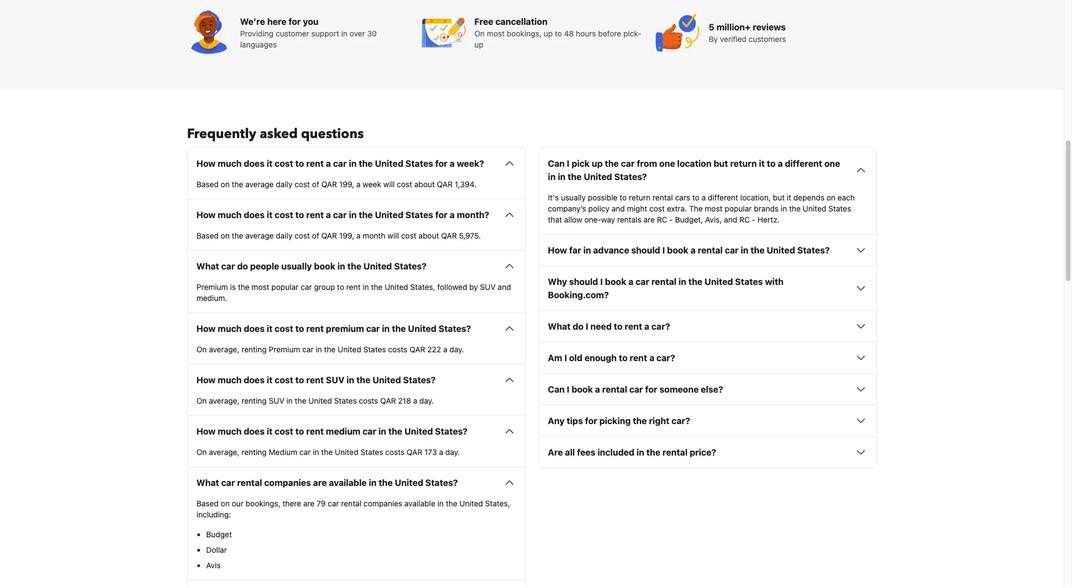 Task type: vqa. For each thing, say whether or not it's contained in the screenshot.
the 29
no



Task type: locate. For each thing, give the bounding box(es) containing it.
0 vertical spatial and
[[612, 204, 625, 213]]

company's
[[548, 204, 586, 213]]

how for how much does it cost to rent a car in the united states for a week?
[[196, 159, 216, 169]]

will for week?
[[383, 180, 395, 189]]

a up the based on the average daily cost of qar 199, a month will cost about qar 5,975.
[[326, 210, 331, 220]]

am i old enough to rent a car?
[[548, 353, 675, 363]]

0 horizontal spatial up
[[474, 40, 483, 49]]

to left the 48
[[555, 29, 562, 38]]

premium
[[196, 283, 228, 292], [269, 345, 300, 354]]

fees
[[577, 448, 595, 458]]

it for how much does it cost to rent a car in the united states for a month?
[[267, 210, 273, 220]]

1 horizontal spatial most
[[487, 29, 505, 38]]

2 qar 199, from the top
[[321, 231, 354, 241]]

frequently asked questions
[[187, 125, 364, 143]]

different inside it's usually possible to return rental cars to a different location, but it depends on each company's policy and might cost extra. the most popular brands in the united states that allow one-way rentals are rc - budget, avis, and rc - hertz.
[[708, 193, 738, 202]]

1 vertical spatial suv
[[326, 375, 344, 385]]

rent
[[306, 159, 324, 169], [306, 210, 324, 220], [346, 283, 361, 292], [625, 322, 642, 332], [306, 324, 324, 334], [630, 353, 647, 363], [306, 375, 324, 385], [306, 427, 324, 437]]

including:
[[196, 510, 231, 520]]

to up 'on average, renting premium car in the united states costs qar 222 a day.'
[[295, 324, 304, 334]]

rent down what car do people usually book in the united states? dropdown button
[[346, 283, 361, 292]]

day. right the qar 222 on the left bottom of the page
[[449, 345, 464, 354]]

car? right right
[[672, 416, 690, 426]]

2 average from the top
[[245, 231, 274, 241]]

united inside it's usually possible to return rental cars to a different location, but it depends on each company's policy and might cost extra. the most popular brands in the united states that allow one-way rentals are rc - budget, avis, and rc - hertz.
[[803, 204, 826, 213]]

the inside what car rental companies are available in the united states? dropdown button
[[379, 478, 393, 488]]

car? up the someone
[[656, 353, 675, 363]]

medium
[[269, 448, 297, 457]]

0 vertical spatial what
[[196, 262, 219, 271]]

rental inside what car rental companies are available in the united states? dropdown button
[[237, 478, 262, 488]]

in inside how much does it cost to rent a car in the united states for a month? dropdown button
[[349, 210, 357, 220]]

car? inside 'dropdown button'
[[656, 353, 675, 363]]

2 can from the top
[[548, 385, 565, 395]]

1 vertical spatial can
[[548, 385, 565, 395]]

i left pick
[[567, 159, 569, 169]]

about left qar 1,394.
[[414, 180, 435, 189]]

rent up can i book a rental car for someone else?
[[630, 353, 647, 363]]

day. right "qar 173"
[[445, 448, 460, 457]]

how much does it cost to rent medium car in the united states?
[[196, 427, 467, 437]]

much for how much does it cost to rent medium car in the united states?
[[218, 427, 242, 437]]

do
[[237, 262, 248, 271], [573, 322, 584, 332]]

suv right by
[[480, 283, 496, 292]]

how inside how much does it cost to rent suv in the united states? dropdown button
[[196, 375, 216, 385]]

most down free
[[487, 29, 505, 38]]

do inside dropdown button
[[237, 262, 248, 271]]

3 based from the top
[[196, 499, 219, 509]]

1 vertical spatial but
[[773, 193, 785, 202]]

2 does from the top
[[244, 210, 265, 220]]

the
[[359, 159, 373, 169], [605, 159, 619, 169], [568, 172, 582, 182], [232, 180, 243, 189], [789, 204, 801, 213], [359, 210, 373, 220], [232, 231, 243, 241], [751, 246, 765, 255], [347, 262, 361, 271], [688, 277, 702, 287], [238, 283, 249, 292], [371, 283, 383, 292], [392, 324, 406, 334], [324, 345, 336, 354], [356, 375, 370, 385], [295, 396, 306, 406], [633, 416, 647, 426], [388, 427, 402, 437], [321, 448, 333, 457], [646, 448, 660, 458], [379, 478, 393, 488], [446, 499, 457, 509]]

rental inside why should i book a car rental in the united states with booking.com?
[[651, 277, 676, 287]]

does for how much does it cost to rent medium car in the united states?
[[244, 427, 265, 437]]

1 vertical spatial renting
[[241, 396, 267, 406]]

0 horizontal spatial available
[[329, 478, 367, 488]]

here
[[267, 17, 286, 27]]

enough
[[585, 353, 617, 363]]

most inside free cancellation on most bookings, up to 48 hours before pick- up
[[487, 29, 505, 38]]

bookings, inside based on our bookings, there are 79 car rental companies available in the united states, including:
[[246, 499, 280, 509]]

different inside can i pick up the car from one location but return it to a different one in in the united states?
[[785, 159, 822, 169]]

return inside it's usually possible to return rental cars to a different location, but it depends on each company's policy and might cost extra. the most popular brands in the united states that allow one-way rentals are rc - budget, avis, and rc - hertz.
[[629, 193, 651, 202]]

2 vertical spatial average,
[[209, 448, 239, 457]]

based for what car rental companies are available in the united states?
[[196, 499, 219, 509]]

0 horizontal spatial but
[[714, 159, 728, 169]]

0 vertical spatial average
[[245, 180, 274, 189]]

does
[[244, 159, 265, 169], [244, 210, 265, 220], [244, 324, 265, 334], [244, 375, 265, 385], [244, 427, 265, 437]]

it for how much does it cost to rent suv in the united states?
[[267, 375, 273, 385]]

0 vertical spatial are
[[644, 215, 655, 225]]

2 based from the top
[[196, 231, 219, 241]]

qar 199, for month?
[[321, 231, 354, 241]]

2 vertical spatial based
[[196, 499, 219, 509]]

else?
[[701, 385, 723, 395]]

but up brands
[[773, 193, 785, 202]]

on average, renting premium car in the united states costs qar 222 a day.
[[196, 345, 464, 354]]

2 one from the left
[[824, 159, 840, 169]]

much for how much does it cost to rent a car in the united states for a month?
[[218, 210, 242, 220]]

0 horizontal spatial premium
[[196, 283, 228, 292]]

1 vertical spatial qar 199,
[[321, 231, 354, 241]]

qar 173
[[407, 448, 437, 457]]

1 vertical spatial bookings,
[[246, 499, 280, 509]]

up left the 48
[[544, 29, 553, 38]]

2 vertical spatial car?
[[672, 416, 690, 426]]

up
[[544, 29, 553, 38], [474, 40, 483, 49], [592, 159, 603, 169]]

can inside can i book a rental car for someone else? "dropdown button"
[[548, 385, 565, 395]]

should up booking.com?
[[569, 277, 598, 287]]

average, for how much does it cost to rent premium car in the united states?
[[209, 345, 239, 354]]

how for how much does it cost to rent premium car in the united states?
[[196, 324, 216, 334]]

by
[[469, 283, 478, 292]]

we're here for you image
[[187, 11, 231, 55]]

rental down how far in advance should i book a rental car in the united states?
[[651, 277, 676, 287]]

based on the average daily cost of qar 199, a month will cost about qar 5,975.
[[196, 231, 481, 241]]

rental down what car rental companies are available in the united states? dropdown button
[[341, 499, 361, 509]]

0 vertical spatial daily
[[276, 180, 292, 189]]

car
[[333, 159, 347, 169], [621, 159, 635, 169], [333, 210, 347, 220], [725, 246, 739, 255], [221, 262, 235, 271], [636, 277, 649, 287], [301, 283, 312, 292], [366, 324, 380, 334], [302, 345, 314, 354], [629, 385, 643, 395], [363, 427, 376, 437], [299, 448, 311, 457], [221, 478, 235, 488], [328, 499, 339, 509]]

0 vertical spatial will
[[383, 180, 395, 189]]

cost right week
[[397, 180, 412, 189]]

will right week
[[383, 180, 395, 189]]

1 one from the left
[[659, 159, 675, 169]]

i up booking.com?
[[600, 277, 603, 287]]

the inside are all fees included in the rental price? dropdown button
[[646, 448, 660, 458]]

4 much from the top
[[218, 375, 242, 385]]

how for how much does it cost to rent suv in the united states?
[[196, 375, 216, 385]]

how inside how much does it cost to rent premium car in the united states? dropdown button
[[196, 324, 216, 334]]

about
[[414, 180, 435, 189], [419, 231, 439, 241]]

0 vertical spatial based
[[196, 180, 219, 189]]

1 horizontal spatial but
[[773, 193, 785, 202]]

and
[[612, 204, 625, 213], [724, 215, 737, 225], [498, 283, 511, 292]]

average down 'frequently asked questions'
[[245, 180, 274, 189]]

how inside how far in advance should i book a rental car in the united states? dropdown button
[[548, 246, 567, 255]]

of
[[312, 180, 319, 189], [312, 231, 319, 241]]

how much does it cost to rent premium car in the united states? button
[[196, 322, 516, 336]]

2 vertical spatial and
[[498, 283, 511, 292]]

daily for how much does it cost to rent a car in the united states for a month?
[[276, 231, 292, 241]]

to up medium
[[295, 427, 304, 437]]

- left hertz.
[[752, 215, 755, 225]]

are down might
[[644, 215, 655, 225]]

1 vertical spatial car?
[[656, 353, 675, 363]]

dollar
[[206, 546, 227, 555]]

car inside based on our bookings, there are 79 car rental companies available in the united states, including:
[[328, 499, 339, 509]]

most inside premium is the most popular car group to rent in the united states, followed by suv and medium.
[[252, 283, 269, 292]]

average up people
[[245, 231, 274, 241]]

qar 199, down how much does it cost to rent a car in the united states for a month?
[[321, 231, 354, 241]]

for up customer
[[289, 17, 301, 27]]

what up medium. on the left of page
[[196, 262, 219, 271]]

0 vertical spatial should
[[631, 246, 660, 255]]

for up qar 5,975.
[[435, 210, 448, 220]]

on for what car rental companies are available in the united states?
[[221, 499, 230, 509]]

states left month?
[[405, 210, 433, 220]]

a down why should i book a car rental in the united states with booking.com?
[[644, 322, 649, 332]]

united inside premium is the most popular car group to rent in the united states, followed by suv and medium.
[[385, 283, 408, 292]]

how for how much does it cost to rent a car in the united states for a month?
[[196, 210, 216, 220]]

are
[[644, 215, 655, 225], [313, 478, 327, 488], [303, 499, 314, 509]]

usually inside dropdown button
[[281, 262, 312, 271]]

a inside can i pick up the car from one location but return it to a different one in in the united states?
[[778, 159, 783, 169]]

suv inside how much does it cost to rent suv in the united states? dropdown button
[[326, 375, 344, 385]]

languages
[[240, 40, 277, 49]]

0 horizontal spatial return
[[629, 193, 651, 202]]

1 horizontal spatial up
[[544, 29, 553, 38]]

suv down the how much does it cost to rent suv in the united states?
[[269, 396, 284, 406]]

1 horizontal spatial suv
[[326, 375, 344, 385]]

to up 'location,' at the right top of page
[[767, 159, 776, 169]]

booking.com?
[[548, 290, 609, 300]]

0 vertical spatial states,
[[410, 283, 435, 292]]

states left week?
[[405, 159, 433, 169]]

our
[[232, 499, 243, 509]]

2 vertical spatial costs
[[385, 448, 405, 457]]

1 vertical spatial what
[[548, 322, 571, 332]]

1 vertical spatial most
[[705, 204, 723, 213]]

2 vertical spatial most
[[252, 283, 269, 292]]

much for how much does it cost to rent suv in the united states?
[[218, 375, 242, 385]]

does for how much does it cost to rent a car in the united states for a week?
[[244, 159, 265, 169]]

and up way
[[612, 204, 625, 213]]

costs left the qar 222 on the left bottom of the page
[[388, 345, 407, 354]]

0 horizontal spatial should
[[569, 277, 598, 287]]

0 horizontal spatial usually
[[281, 262, 312, 271]]

1 horizontal spatial companies
[[364, 499, 402, 509]]

3 much from the top
[[218, 324, 242, 334]]

states down how much does it cost to rent suv in the united states? dropdown button
[[334, 396, 357, 406]]

book down old
[[572, 385, 593, 395]]

about for month?
[[419, 231, 439, 241]]

i inside can i pick up the car from one location but return it to a different one in in the united states?
[[567, 159, 569, 169]]

states left with
[[735, 277, 763, 287]]

of up what car do people usually book in the united states?
[[312, 231, 319, 241]]

1 vertical spatial do
[[573, 322, 584, 332]]

suv
[[480, 283, 496, 292], [326, 375, 344, 385], [269, 396, 284, 406]]

companies inside based on our bookings, there are 79 car rental companies available in the united states, including:
[[364, 499, 402, 509]]

1 average from the top
[[245, 180, 274, 189]]

on inside based on our bookings, there are 79 car rental companies available in the united states, including:
[[221, 499, 230, 509]]

return
[[730, 159, 757, 169], [629, 193, 651, 202]]

0 vertical spatial can
[[548, 159, 565, 169]]

bookings,
[[507, 29, 542, 38], [246, 499, 280, 509]]

does for how much does it cost to rent a car in the united states for a month?
[[244, 210, 265, 220]]

states down how much does it cost to rent premium car in the united states? dropdown button
[[363, 345, 386, 354]]

costs for medium
[[385, 448, 405, 457]]

i up why should i book a car rental in the united states with booking.com?
[[662, 246, 665, 255]]

states?
[[614, 172, 647, 182], [797, 246, 830, 255], [394, 262, 427, 271], [439, 324, 471, 334], [403, 375, 436, 385], [435, 427, 467, 437], [425, 478, 458, 488]]

to up on average, renting suv in the united states costs qar 218 a day.
[[295, 375, 304, 385]]

states inside "dropdown button"
[[405, 159, 433, 169]]

should inside dropdown button
[[631, 246, 660, 255]]

but
[[714, 159, 728, 169], [773, 193, 785, 202]]

it
[[267, 159, 273, 169], [759, 159, 765, 169], [787, 193, 791, 202], [267, 210, 273, 220], [267, 324, 273, 334], [267, 375, 273, 385], [267, 427, 273, 437]]

cost up 'on average, renting premium car in the united states costs qar 222 a day.'
[[275, 324, 293, 334]]

0 vertical spatial suv
[[480, 283, 496, 292]]

bookings, right our
[[246, 499, 280, 509]]

qar 1,394.
[[437, 180, 476, 189]]

different
[[785, 159, 822, 169], [708, 193, 738, 202]]

can inside can i pick up the car from one location but return it to a different one in in the united states?
[[548, 159, 565, 169]]

1 vertical spatial about
[[419, 231, 439, 241]]

0 vertical spatial companies
[[264, 478, 311, 488]]

a inside it's usually possible to return rental cars to a different location, but it depends on each company's policy and might cost extra. the most popular brands in the united states that allow one-way rentals are rc - budget, avis, and rc - hertz.
[[702, 193, 706, 202]]

2 horizontal spatial up
[[592, 159, 603, 169]]

what inside dropdown button
[[196, 262, 219, 271]]

cost right month
[[401, 231, 416, 241]]

does for how much does it cost to rent premium car in the united states?
[[244, 324, 265, 334]]

am i old enough to rent a car? button
[[548, 352, 867, 365]]

about left qar 5,975.
[[419, 231, 439, 241]]

1 vertical spatial usually
[[281, 262, 312, 271]]

are
[[548, 448, 563, 458]]

1 daily from the top
[[276, 180, 292, 189]]

3 average, from the top
[[209, 448, 239, 457]]

does inside how much does it cost to rent a car in the united states for a week? "dropdown button"
[[244, 159, 265, 169]]

available
[[329, 478, 367, 488], [404, 499, 435, 509]]

i inside "dropdown button"
[[567, 385, 569, 395]]

1 based from the top
[[196, 180, 219, 189]]

available up based on our bookings, there are 79 car rental companies available in the united states, including:
[[329, 478, 367, 488]]

book down the budget,
[[667, 246, 688, 255]]

3 does from the top
[[244, 324, 265, 334]]

1 horizontal spatial popular
[[725, 204, 752, 213]]

suv up on average, renting suv in the united states costs qar 218 a day.
[[326, 375, 344, 385]]

i
[[567, 159, 569, 169], [662, 246, 665, 255], [600, 277, 603, 287], [586, 322, 588, 332], [564, 353, 567, 363], [567, 385, 569, 395]]

0 vertical spatial usually
[[561, 193, 586, 202]]

cost left extra. at top right
[[649, 204, 665, 213]]

0 vertical spatial of
[[312, 180, 319, 189]]

is
[[230, 283, 236, 292]]

1 horizontal spatial bookings,
[[507, 29, 542, 38]]

medium.
[[196, 294, 227, 303]]

pick
[[572, 159, 590, 169]]

2 vertical spatial renting
[[241, 448, 267, 457]]

1 vertical spatial are
[[313, 478, 327, 488]]

are up "79"
[[313, 478, 327, 488]]

and right avis,
[[724, 215, 737, 225]]

costs down how much does it cost to rent suv in the united states? dropdown button
[[359, 396, 378, 406]]

0 vertical spatial popular
[[725, 204, 752, 213]]

pick-
[[623, 29, 641, 38]]

1 vertical spatial average
[[245, 231, 274, 241]]

the inside based on our bookings, there are 79 car rental companies available in the united states, including:
[[446, 499, 457, 509]]

rent up on average, renting suv in the united states costs qar 218 a day.
[[306, 375, 324, 385]]

united
[[375, 159, 403, 169], [584, 172, 612, 182], [803, 204, 826, 213], [375, 210, 403, 220], [767, 246, 795, 255], [363, 262, 392, 271], [705, 277, 733, 287], [385, 283, 408, 292], [408, 324, 436, 334], [338, 345, 361, 354], [373, 375, 401, 385], [308, 396, 332, 406], [404, 427, 433, 437], [335, 448, 358, 457], [395, 478, 423, 488], [459, 499, 483, 509]]

what for what car rental companies are available in the united states?
[[196, 478, 219, 488]]

most for is
[[252, 283, 269, 292]]

0 horizontal spatial and
[[498, 283, 511, 292]]

2 much from the top
[[218, 210, 242, 220]]

0 vertical spatial but
[[714, 159, 728, 169]]

in
[[341, 29, 348, 38], [349, 159, 357, 169], [548, 172, 556, 182], [558, 172, 565, 182], [781, 204, 787, 213], [349, 210, 357, 220], [583, 246, 591, 255], [741, 246, 748, 255], [337, 262, 345, 271], [679, 277, 686, 287], [363, 283, 369, 292], [382, 324, 390, 334], [316, 345, 322, 354], [347, 375, 354, 385], [286, 396, 293, 406], [378, 427, 386, 437], [313, 448, 319, 457], [637, 448, 644, 458], [369, 478, 377, 488], [437, 499, 444, 509]]

on for how much does it cost to rent suv in the united states?
[[196, 396, 207, 406]]

different up depends on the right
[[785, 159, 822, 169]]

avis,
[[705, 215, 722, 225]]

1 vertical spatial based
[[196, 231, 219, 241]]

usually inside it's usually possible to return rental cars to a different location, but it depends on each company's policy and might cost extra. the most popular brands in the united states that allow one-way rentals are rc - budget, avis, and rc - hertz.
[[561, 193, 586, 202]]

-
[[669, 215, 673, 225], [752, 215, 755, 225]]

2 daily from the top
[[276, 231, 292, 241]]

a inside why should i book a car rental in the united states with booking.com?
[[628, 277, 633, 287]]

2 horizontal spatial and
[[724, 215, 737, 225]]

1 horizontal spatial rc
[[739, 215, 750, 225]]

1 renting from the top
[[241, 345, 267, 354]]

what car do people usually book in the united states? button
[[196, 260, 516, 273]]

0 horizontal spatial different
[[708, 193, 738, 202]]

up right pick
[[592, 159, 603, 169]]

states down each
[[828, 204, 851, 213]]

1 vertical spatial popular
[[271, 283, 299, 292]]

does inside how much does it cost to rent a car in the united states for a month? dropdown button
[[244, 210, 265, 220]]

rental inside can i book a rental car for someone else? "dropdown button"
[[602, 385, 627, 395]]

4 does from the top
[[244, 375, 265, 385]]

we're here for you providing customer support in over 30 languages
[[240, 17, 377, 49]]

a up brands
[[778, 159, 783, 169]]

daily up people
[[276, 231, 292, 241]]

to up the based on the average daily cost of qar 199, a month will cost about qar 5,975.
[[295, 210, 304, 220]]

day. right qar 218
[[419, 396, 434, 406]]

2 vertical spatial what
[[196, 478, 219, 488]]

how much does it cost to rent suv in the united states? button
[[196, 374, 516, 387]]

0 horizontal spatial suv
[[269, 396, 284, 406]]

month
[[363, 231, 385, 241]]

can for can i pick up the car from one location but return it to a different one in in the united states?
[[548, 159, 565, 169]]

1 horizontal spatial -
[[752, 215, 755, 225]]

old
[[569, 353, 582, 363]]

states? inside dropdown button
[[394, 262, 427, 271]]

can
[[548, 159, 565, 169], [548, 385, 565, 395]]

costs for premium
[[388, 345, 407, 354]]

1 vertical spatial daily
[[276, 231, 292, 241]]

does inside how much does it cost to rent suv in the united states? dropdown button
[[244, 375, 265, 385]]

the inside how much does it cost to rent a car in the united states for a month? dropdown button
[[359, 210, 373, 220]]

1 can from the top
[[548, 159, 565, 169]]

a down advance
[[628, 277, 633, 287]]

0 vertical spatial day.
[[449, 345, 464, 354]]

why should i book a car rental in the united states with booking.com?
[[548, 277, 784, 300]]

should right advance
[[631, 246, 660, 255]]

book
[[667, 246, 688, 255], [314, 262, 335, 271], [605, 277, 626, 287], [572, 385, 593, 395]]

2 average, from the top
[[209, 396, 239, 406]]

2 vertical spatial day.
[[445, 448, 460, 457]]

companies down what car rental companies are available in the united states? dropdown button
[[364, 499, 402, 509]]

the inside it's usually possible to return rental cars to a different location, but it depends on each company's policy and might cost extra. the most popular brands in the united states that allow one-way rentals are rc - budget, avis, and rc - hertz.
[[789, 204, 801, 213]]

does inside how much does it cost to rent medium car in the united states? "dropdown button"
[[244, 427, 265, 437]]

premium up the how much does it cost to rent suv in the united states?
[[269, 345, 300, 354]]

how inside how much does it cost to rent medium car in the united states? "dropdown button"
[[196, 427, 216, 437]]

1 of from the top
[[312, 180, 319, 189]]

1 vertical spatial of
[[312, 231, 319, 241]]

one
[[659, 159, 675, 169], [824, 159, 840, 169]]

1 horizontal spatial return
[[730, 159, 757, 169]]

what
[[196, 262, 219, 271], [548, 322, 571, 332], [196, 478, 219, 488]]

1 vertical spatial premium
[[269, 345, 300, 354]]

0 vertical spatial average,
[[209, 345, 239, 354]]

1 horizontal spatial do
[[573, 322, 584, 332]]

2 rc from the left
[[739, 215, 750, 225]]

on inside it's usually possible to return rental cars to a different location, but it depends on each company's policy and might cost extra. the most popular brands in the united states that allow one-way rentals are rc - budget, avis, and rc - hertz.
[[827, 193, 835, 202]]

0 horizontal spatial rc
[[657, 215, 667, 225]]

what for what car do people usually book in the united states?
[[196, 262, 219, 271]]

1 average, from the top
[[209, 345, 239, 354]]

0 vertical spatial do
[[237, 262, 248, 271]]

0 horizontal spatial one
[[659, 159, 675, 169]]

0 vertical spatial most
[[487, 29, 505, 38]]

hertz.
[[758, 215, 779, 225]]

0 horizontal spatial do
[[237, 262, 248, 271]]

it inside dropdown button
[[267, 375, 273, 385]]

you
[[303, 17, 319, 27]]

the inside how far in advance should i book a rental car in the united states? dropdown button
[[751, 246, 765, 255]]

1 does from the top
[[244, 159, 265, 169]]

1 horizontal spatial and
[[612, 204, 625, 213]]

on average, renting suv in the united states costs qar 218 a day.
[[196, 396, 434, 406]]

does inside how much does it cost to rent premium car in the united states? dropdown button
[[244, 324, 265, 334]]

popular
[[725, 204, 752, 213], [271, 283, 299, 292]]

to right possible
[[620, 193, 627, 202]]

2 horizontal spatial most
[[705, 204, 723, 213]]

and right by
[[498, 283, 511, 292]]

on for how much does it cost to rent premium car in the united states?
[[196, 345, 207, 354]]

1 vertical spatial states,
[[485, 499, 510, 509]]

1 horizontal spatial usually
[[561, 193, 586, 202]]

different up avis,
[[708, 193, 738, 202]]

companies up there
[[264, 478, 311, 488]]

location,
[[740, 193, 771, 202]]

1 horizontal spatial different
[[785, 159, 822, 169]]

1 horizontal spatial should
[[631, 246, 660, 255]]

2 renting from the top
[[241, 396, 267, 406]]

costs left "qar 173"
[[385, 448, 405, 457]]

0 vertical spatial costs
[[388, 345, 407, 354]]

a left week
[[356, 180, 361, 189]]

average
[[245, 180, 274, 189], [245, 231, 274, 241]]

are all fees included in the rental price? button
[[548, 446, 867, 459]]

average for how much does it cost to rent a car in the united states for a week?
[[245, 180, 274, 189]]

popular down 'location,' at the right top of page
[[725, 204, 752, 213]]

0 horizontal spatial states,
[[410, 283, 435, 292]]

1 vertical spatial available
[[404, 499, 435, 509]]

5 much from the top
[[218, 427, 242, 437]]

1 - from the left
[[669, 215, 673, 225]]

book inside dropdown button
[[314, 262, 335, 271]]

of for how much does it cost to rent a car in the united states for a week?
[[312, 180, 319, 189]]

day. for how much does it cost to rent premium car in the united states?
[[449, 345, 464, 354]]

0 vertical spatial up
[[544, 29, 553, 38]]

2 - from the left
[[752, 215, 755, 225]]

2 vertical spatial up
[[592, 159, 603, 169]]

0 horizontal spatial popular
[[271, 283, 299, 292]]

3 renting from the top
[[241, 448, 267, 457]]

5 does from the top
[[244, 427, 265, 437]]

daily down asked
[[276, 180, 292, 189]]

rental down avis,
[[698, 246, 723, 255]]

2 of from the top
[[312, 231, 319, 241]]

companies inside dropdown button
[[264, 478, 311, 488]]

car? for what do i need to rent a car?
[[651, 322, 670, 332]]

reviews
[[753, 22, 786, 32]]

0 horizontal spatial bookings,
[[246, 499, 280, 509]]

in inside it's usually possible to return rental cars to a different location, but it depends on each company's policy and might cost extra. the most popular brands in the united states that allow one-way rentals are rc - budget, avis, and rc - hertz.
[[781, 204, 787, 213]]

0 vertical spatial return
[[730, 159, 757, 169]]

0 vertical spatial car?
[[651, 322, 670, 332]]

am
[[548, 353, 562, 363]]

renting for how much does it cost to rent suv in the united states?
[[241, 396, 267, 406]]

from
[[637, 159, 657, 169]]

1 horizontal spatial one
[[824, 159, 840, 169]]

it's usually possible to return rental cars to a different location, but it depends on each company's policy and might cost extra. the most popular brands in the united states that allow one-way rentals are rc - budget, avis, and rc - hertz.
[[548, 193, 855, 225]]

a left month
[[356, 231, 361, 241]]

most up avis,
[[705, 204, 723, 213]]

but right location
[[714, 159, 728, 169]]

1 horizontal spatial states,
[[485, 499, 510, 509]]

car inside dropdown button
[[221, 262, 235, 271]]

far
[[569, 246, 581, 255]]

cost up on average, renting suv in the united states costs qar 218 a day.
[[275, 375, 293, 385]]

what car rental companies are available in the united states?
[[196, 478, 458, 488]]

usually up the company's
[[561, 193, 586, 202]]

1 much from the top
[[218, 159, 242, 169]]

renting for how much does it cost to rent premium car in the united states?
[[241, 345, 267, 354]]

1 vertical spatial average,
[[209, 396, 239, 406]]

0 vertical spatial about
[[414, 180, 435, 189]]

0 horizontal spatial companies
[[264, 478, 311, 488]]

to right group on the top of page
[[337, 283, 344, 292]]

0 horizontal spatial most
[[252, 283, 269, 292]]

return up might
[[629, 193, 651, 202]]

of down how much does it cost to rent a car in the united states for a week?
[[312, 180, 319, 189]]

popular inside premium is the most popular car group to rent in the united states, followed by suv and medium.
[[271, 283, 299, 292]]

1 vertical spatial should
[[569, 277, 598, 287]]

1 qar 199, from the top
[[321, 180, 354, 189]]



Task type: describe. For each thing, give the bounding box(es) containing it.
need
[[590, 322, 612, 332]]

a down enough
[[595, 385, 600, 395]]

over
[[350, 29, 365, 38]]

1 vertical spatial day.
[[419, 396, 434, 406]]

might
[[627, 204, 647, 213]]

up inside can i pick up the car from one location but return it to a different one in in the united states?
[[592, 159, 603, 169]]

79
[[317, 499, 326, 509]]

on average, renting medium car in the united states costs qar 173 a day.
[[196, 448, 460, 457]]

premium is the most popular car group to rent in the united states, followed by suv and medium.
[[196, 283, 511, 303]]

the inside how much does it cost to rent medium car in the united states? "dropdown button"
[[388, 427, 402, 437]]

much for how much does it cost to rent premium car in the united states?
[[218, 324, 242, 334]]

week
[[363, 180, 381, 189]]

in inside what car do people usually book in the united states? dropdown button
[[337, 262, 345, 271]]

rentals
[[617, 215, 641, 225]]

that
[[548, 215, 562, 225]]

it for how much does it cost to rent medium car in the united states?
[[267, 427, 273, 437]]

most inside it's usually possible to return rental cars to a different location, but it depends on each company's policy and might cost extra. the most popular brands in the united states that allow one-way rentals are rc - budget, avis, and rc - hertz.
[[705, 204, 723, 213]]

based on our bookings, there are 79 car rental companies available in the united states, including:
[[196, 499, 510, 520]]

daily for how much does it cost to rent a car in the united states for a week?
[[276, 180, 292, 189]]

the inside how much does it cost to rent a car in the united states for a week? "dropdown button"
[[359, 159, 373, 169]]

questions
[[301, 125, 364, 143]]

united inside dropdown button
[[363, 262, 392, 271]]

in inside how much does it cost to rent suv in the united states? dropdown button
[[347, 375, 354, 385]]

united inside can i pick up the car from one location but return it to a different one in in the united states?
[[584, 172, 612, 182]]

how much does it cost to rent a car in the united states for a month?
[[196, 210, 489, 220]]

it inside can i pick up the car from one location but return it to a different one in in the united states?
[[759, 159, 765, 169]]

it for how much does it cost to rent premium car in the united states?
[[267, 324, 273, 334]]

it inside it's usually possible to return rental cars to a different location, but it depends on each company's policy and might cost extra. the most popular brands in the united states that allow one-way rentals are rc - budget, avis, and rc - hertz.
[[787, 193, 791, 202]]

a right "qar 173"
[[439, 448, 443, 457]]

how much does it cost to rent a car in the united states for a week? button
[[196, 157, 516, 170]]

car inside premium is the most popular car group to rent in the united states, followed by suv and medium.
[[301, 283, 312, 292]]

i left need
[[586, 322, 588, 332]]

but inside can i pick up the car from one location but return it to a different one in in the united states?
[[714, 159, 728, 169]]

rent inside 'dropdown button'
[[630, 353, 647, 363]]

free cancellation on most bookings, up to 48 hours before pick- up
[[474, 17, 641, 49]]

are inside based on our bookings, there are 79 car rental companies available in the united states, including:
[[303, 499, 314, 509]]

1 vertical spatial costs
[[359, 396, 378, 406]]

the
[[689, 204, 703, 213]]

the inside how much does it cost to rent premium car in the united states? dropdown button
[[392, 324, 406, 334]]

states inside why should i book a car rental in the united states with booking.com?
[[735, 277, 763, 287]]

a left month?
[[450, 210, 455, 220]]

why
[[548, 277, 567, 287]]

to up the
[[692, 193, 699, 202]]

of for how much does it cost to rent a car in the united states for a month?
[[312, 231, 319, 241]]

1 rc from the left
[[657, 215, 667, 225]]

for right tips
[[585, 416, 597, 426]]

premium
[[326, 324, 364, 334]]

medium
[[326, 427, 360, 437]]

qar 222
[[410, 345, 441, 354]]

can i book a rental car for someone else? button
[[548, 383, 867, 396]]

rental inside based on our bookings, there are 79 car rental companies available in the united states, including:
[[341, 499, 361, 509]]

can i pick up the car from one location but return it to a different one in in the united states? button
[[548, 157, 867, 184]]

in inside are all fees included in the rental price? dropdown button
[[637, 448, 644, 458]]

cost inside dropdown button
[[275, 375, 293, 385]]

suv inside premium is the most popular car group to rent in the united states, followed by suv and medium.
[[480, 283, 496, 292]]

free cancellation image
[[421, 11, 466, 55]]

premium inside premium is the most popular car group to rent in the united states, followed by suv and medium.
[[196, 283, 228, 292]]

the inside why should i book a car rental in the united states with booking.com?
[[688, 277, 702, 287]]

return inside can i pick up the car from one location but return it to a different one in in the united states?
[[730, 159, 757, 169]]

1 vertical spatial and
[[724, 215, 737, 225]]

rental inside are all fees included in the rental price? dropdown button
[[663, 448, 688, 458]]

are inside it's usually possible to return rental cars to a different location, but it depends on each company's policy and might cost extra. the most popular brands in the united states that allow one-way rentals are rc - budget, avis, and rc - hertz.
[[644, 215, 655, 225]]

possible
[[588, 193, 618, 202]]

to right enough
[[619, 353, 628, 363]]

for inside we're here for you providing customer support in over 30 languages
[[289, 17, 301, 27]]

cost up what car do people usually book in the united states?
[[295, 231, 310, 241]]

picking
[[599, 416, 631, 426]]

about for week?
[[414, 180, 435, 189]]

it for how much does it cost to rent a car in the united states for a week?
[[267, 159, 273, 169]]

a left week?
[[450, 159, 455, 169]]

2 vertical spatial suv
[[269, 396, 284, 406]]

support
[[311, 29, 339, 38]]

but inside it's usually possible to return rental cars to a different location, but it depends on each company's policy and might cost extra. the most popular brands in the united states that allow one-way rentals are rc - budget, avis, and rc - hertz.
[[773, 193, 785, 202]]

location
[[677, 159, 711, 169]]

states, inside premium is the most popular car group to rent in the united states, followed by suv and medium.
[[410, 283, 435, 292]]

rent inside premium is the most popular car group to rent in the united states, followed by suv and medium.
[[346, 283, 361, 292]]

right
[[649, 416, 669, 426]]

allow
[[564, 215, 582, 225]]

to inside premium is the most popular car group to rent in the united states, followed by suv and medium.
[[337, 283, 344, 292]]

car inside why should i book a car rental in the united states with booking.com?
[[636, 277, 649, 287]]

with
[[765, 277, 784, 287]]

we're
[[240, 17, 265, 27]]

cost inside it's usually possible to return rental cars to a different location, but it depends on each company's policy and might cost extra. the most popular brands in the united states that allow one-way rentals are rc - budget, avis, and rc - hertz.
[[649, 204, 665, 213]]

states down how much does it cost to rent medium car in the united states? "dropdown button"
[[360, 448, 383, 457]]

verified
[[720, 34, 746, 44]]

on for how much does it cost to rent medium car in the united states?
[[196, 448, 207, 457]]

do inside dropdown button
[[573, 322, 584, 332]]

cancellation
[[495, 17, 548, 27]]

can i pick up the car from one location but return it to a different one in in the united states?
[[548, 159, 840, 182]]

someone
[[659, 385, 699, 395]]

1 horizontal spatial premium
[[269, 345, 300, 354]]

much for how much does it cost to rent a car in the united states for a week?
[[218, 159, 242, 169]]

what car rental companies are available in the united states? button
[[196, 476, 516, 490]]

are inside dropdown button
[[313, 478, 327, 488]]

million+
[[716, 22, 751, 32]]

how much does it cost to rent a car in the united states for a week?
[[196, 159, 484, 169]]

states? inside can i pick up the car from one location but return it to a different one in in the united states?
[[614, 172, 647, 182]]

what for what do i need to rent a car?
[[548, 322, 571, 332]]

book inside "dropdown button"
[[572, 385, 593, 395]]

book inside dropdown button
[[667, 246, 688, 255]]

for up qar 1,394.
[[435, 159, 448, 169]]

the inside what car do people usually book in the united states? dropdown button
[[347, 262, 361, 271]]

rent inside dropdown button
[[306, 375, 324, 385]]

states inside it's usually possible to return rental cars to a different location, but it depends on each company's policy and might cost extra. the most popular brands in the united states that allow one-way rentals are rc - budget, avis, and rc - hertz.
[[828, 204, 851, 213]]

in inside what car rental companies are available in the united states? dropdown button
[[369, 478, 377, 488]]

there
[[283, 499, 301, 509]]

included
[[598, 448, 634, 458]]

what car do people usually book in the united states?
[[196, 262, 427, 271]]

cost up medium
[[275, 427, 293, 437]]

5 million+ reviews by verified customers
[[709, 22, 786, 44]]

price?
[[690, 448, 716, 458]]

tips
[[567, 416, 583, 426]]

providing
[[240, 29, 274, 38]]

based for how much does it cost to rent a car in the united states for a month?
[[196, 231, 219, 241]]

cost down asked
[[275, 159, 293, 169]]

any tips for picking the right car? button
[[548, 415, 867, 428]]

states, inside based on our bookings, there are 79 car rental companies available in the united states, including:
[[485, 499, 510, 509]]

how far in advance should i book a rental car in the united states?
[[548, 246, 830, 255]]

before
[[598, 29, 621, 38]]

book inside why should i book a car rental in the united states with booking.com?
[[605, 277, 626, 287]]

to inside free cancellation on most bookings, up to 48 hours before pick- up
[[555, 29, 562, 38]]

customer
[[276, 29, 309, 38]]

5
[[709, 22, 714, 32]]

rent up 'on average, renting premium car in the united states costs qar 222 a day.'
[[306, 324, 324, 334]]

can i book a rental car for someone else?
[[548, 385, 723, 395]]

how for how far in advance should i book a rental car in the united states?
[[548, 246, 567, 255]]

based for how much does it cost to rent a car in the united states for a week?
[[196, 180, 219, 189]]

on for how much does it cost to rent a car in the united states for a month?
[[221, 231, 230, 241]]

why should i book a car rental in the united states with booking.com? button
[[548, 275, 867, 302]]

bookings, inside free cancellation on most bookings, up to 48 hours before pick- up
[[507, 29, 542, 38]]

5 million+ reviews image
[[656, 11, 700, 55]]

available inside what car rental companies are available in the united states? dropdown button
[[329, 478, 367, 488]]

how for how much does it cost to rent medium car in the united states?
[[196, 427, 216, 437]]

group
[[314, 283, 335, 292]]

cost down how much does it cost to rent a car in the united states for a week?
[[295, 180, 310, 189]]

48
[[564, 29, 574, 38]]

budget,
[[675, 215, 703, 225]]

most for cancellation
[[487, 29, 505, 38]]

renting for how much does it cost to rent medium car in the united states?
[[241, 448, 267, 457]]

can for can i book a rental car for someone else?
[[548, 385, 565, 395]]

united inside why should i book a car rental in the united states with booking.com?
[[705, 277, 733, 287]]

rent right need
[[625, 322, 642, 332]]

day. for how much does it cost to rent medium car in the united states?
[[445, 448, 460, 457]]

a up based on the average daily cost of qar 199, a week will cost about qar 1,394.
[[326, 159, 331, 169]]

and inside premium is the most popular car group to rent in the united states, followed by suv and medium.
[[498, 283, 511, 292]]

to down asked
[[295, 159, 304, 169]]

will for month?
[[387, 231, 399, 241]]

qar 199, for week?
[[321, 180, 354, 189]]

a right qar 218
[[413, 396, 417, 406]]

in inside why should i book a car rental in the united states with booking.com?
[[679, 277, 686, 287]]

cost up people
[[275, 210, 293, 220]]

in inside how much does it cost to rent a car in the united states for a week? "dropdown button"
[[349, 159, 357, 169]]

customers
[[749, 34, 786, 44]]

to inside can i pick up the car from one location but return it to a different one in in the united states?
[[767, 159, 776, 169]]

are all fees included in the rental price?
[[548, 448, 716, 458]]

way
[[601, 215, 615, 225]]

should inside why should i book a car rental in the united states with booking.com?
[[569, 277, 598, 287]]

how much does it cost to rent medium car in the united states? button
[[196, 425, 516, 438]]

rent up the based on the average daily cost of qar 199, a month will cost about qar 5,975.
[[306, 210, 324, 220]]

depends
[[793, 193, 824, 202]]

in inside premium is the most popular car group to rent in the united states, followed by suv and medium.
[[363, 283, 369, 292]]

i inside why should i book a car rental in the united states with booking.com?
[[600, 277, 603, 287]]

on for how much does it cost to rent a car in the united states for a week?
[[221, 180, 230, 189]]

budget
[[206, 530, 232, 539]]

1 vertical spatial up
[[474, 40, 483, 49]]

to right need
[[614, 322, 623, 332]]

i left old
[[564, 353, 567, 363]]

on inside free cancellation on most bookings, up to 48 hours before pick- up
[[474, 29, 485, 38]]

available inside based on our bookings, there are 79 car rental companies available in the united states, including:
[[404, 499, 435, 509]]

avis
[[206, 561, 221, 570]]

it's
[[548, 193, 559, 202]]

average, for how much does it cost to rent suv in the united states?
[[209, 396, 239, 406]]

a up can i book a rental car for someone else?
[[649, 353, 654, 363]]

car inside can i pick up the car from one location but return it to a different one in in the united states?
[[621, 159, 635, 169]]

any tips for picking the right car?
[[548, 416, 690, 426]]

states? inside dropdown button
[[403, 375, 436, 385]]

asked
[[260, 125, 298, 143]]

each
[[838, 193, 855, 202]]

does for how much does it cost to rent suv in the united states?
[[244, 375, 265, 385]]

states? inside "dropdown button"
[[435, 427, 467, 437]]

in inside how much does it cost to rent premium car in the united states? dropdown button
[[382, 324, 390, 334]]

the inside how much does it cost to rent suv in the united states? dropdown button
[[356, 375, 370, 385]]

month?
[[457, 210, 489, 220]]

how much does it cost to rent premium car in the united states?
[[196, 324, 471, 334]]

cars
[[675, 193, 690, 202]]

a down the budget,
[[691, 246, 696, 255]]

for left the someone
[[645, 385, 657, 395]]

all
[[565, 448, 575, 458]]

popular inside it's usually possible to return rental cars to a different location, but it depends on each company's policy and might cost extra. the most popular brands in the united states that allow one-way rentals are rc - budget, avis, and rc - hertz.
[[725, 204, 752, 213]]

how much does it cost to rent a car in the united states for a month? button
[[196, 208, 516, 222]]

in inside we're here for you providing customer support in over 30 languages
[[341, 29, 348, 38]]

average, for how much does it cost to rent medium car in the united states?
[[209, 448, 239, 457]]

advance
[[593, 246, 629, 255]]

qar 5,975.
[[441, 231, 481, 241]]

based on the average daily cost of qar 199, a week will cost about qar 1,394.
[[196, 180, 476, 189]]

in inside based on our bookings, there are 79 car rental companies available in the united states, including:
[[437, 499, 444, 509]]

what do i need to rent a car? button
[[548, 320, 867, 333]]

in inside how much does it cost to rent medium car in the united states? "dropdown button"
[[378, 427, 386, 437]]

to inside dropdown button
[[295, 375, 304, 385]]

average for how much does it cost to rent a car in the united states for a month?
[[245, 231, 274, 241]]

a right the qar 222 on the left bottom of the page
[[443, 345, 447, 354]]

states inside dropdown button
[[405, 210, 433, 220]]

how much does it cost to rent suv in the united states?
[[196, 375, 436, 385]]

united inside based on our bookings, there are 79 car rental companies available in the united states, including:
[[459, 499, 483, 509]]

qar 218
[[380, 396, 411, 406]]

rental inside how far in advance should i book a rental car in the united states? dropdown button
[[698, 246, 723, 255]]

rent up on average, renting medium car in the united states costs qar 173 a day.
[[306, 427, 324, 437]]

rent up based on the average daily cost of qar 199, a week will cost about qar 1,394.
[[306, 159, 324, 169]]

car? for am i old enough to rent a car?
[[656, 353, 675, 363]]



